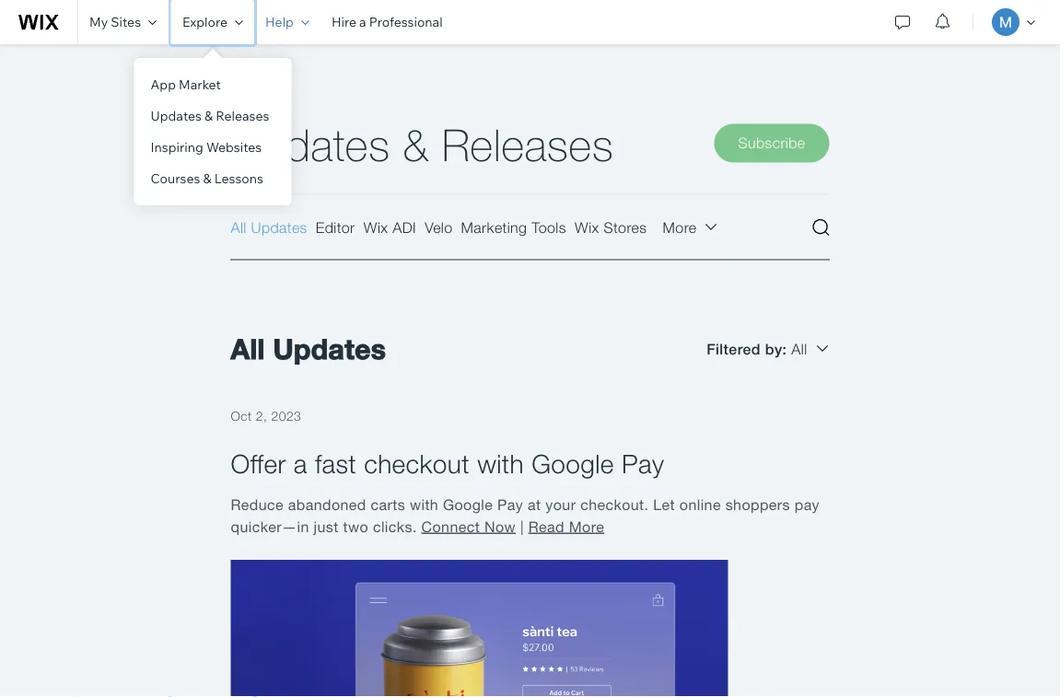 Task type: locate. For each thing, give the bounding box(es) containing it.
inspiring
[[151, 139, 203, 155]]

professional
[[369, 14, 443, 30]]

&
[[205, 108, 213, 124], [203, 170, 212, 187]]

lessons
[[214, 170, 263, 187]]

0 vertical spatial &
[[205, 108, 213, 124]]

releases
[[216, 108, 269, 124]]

my sites
[[89, 14, 141, 30]]

& down the inspiring websites
[[203, 170, 212, 187]]

inspiring websites
[[151, 139, 262, 155]]

help
[[265, 14, 294, 30]]

updates & releases
[[151, 108, 269, 124]]

hire
[[332, 14, 357, 30]]

websites
[[206, 139, 262, 155]]

sites
[[111, 14, 141, 30]]

a
[[359, 14, 366, 30]]

1 vertical spatial &
[[203, 170, 212, 187]]

inspiring websites link
[[134, 132, 292, 163]]

updates & releases link
[[134, 100, 292, 132]]

& down app market link
[[205, 108, 213, 124]]



Task type: describe. For each thing, give the bounding box(es) containing it.
my
[[89, 14, 108, 30]]

app market
[[151, 76, 221, 93]]

courses & lessons link
[[134, 163, 292, 194]]

hire a professional
[[332, 14, 443, 30]]

courses
[[151, 170, 200, 187]]

updates
[[151, 108, 202, 124]]

market
[[179, 76, 221, 93]]

app
[[151, 76, 176, 93]]

hire a professional link
[[321, 0, 454, 44]]

& for releases
[[205, 108, 213, 124]]

& for lessons
[[203, 170, 212, 187]]

courses & lessons
[[151, 170, 263, 187]]

app market link
[[134, 69, 292, 100]]

help button
[[254, 0, 321, 44]]

explore
[[182, 14, 228, 30]]



Task type: vqa. For each thing, say whether or not it's contained in the screenshot.
"Lessons"
yes



